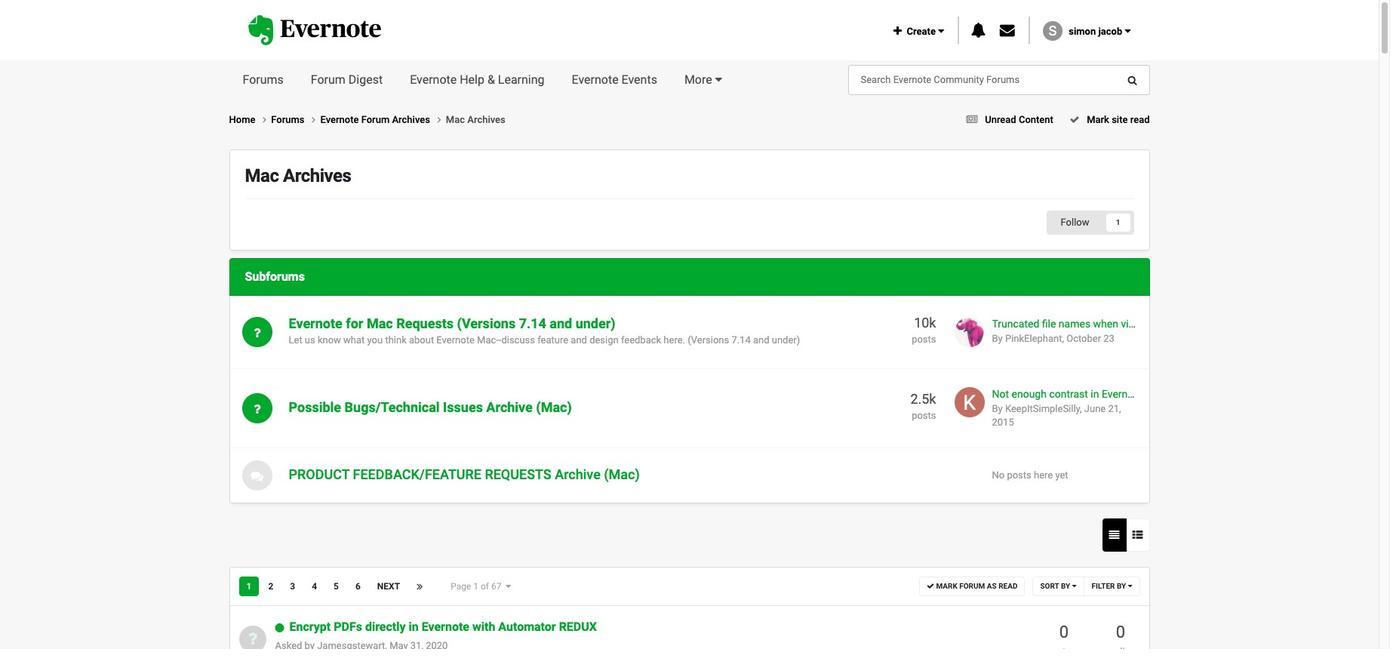 Task type: locate. For each thing, give the bounding box(es) containing it.
1 vertical spatial posts
[[912, 410, 937, 421]]

1 vertical spatial 7.14
[[732, 334, 751, 346]]

evernote forum archives link
[[321, 112, 446, 127]]

check image
[[927, 582, 935, 590]]

,
[[1063, 333, 1065, 344], [1081, 403, 1083, 414]]

0 vertical spatial in
[[1091, 388, 1100, 400]]

1 vertical spatial (mac)
[[604, 467, 640, 483]]

truncated
[[993, 318, 1040, 330]]

0 vertical spatial (mac)
[[536, 400, 572, 416]]

read right site
[[1131, 114, 1150, 125]]

1 horizontal spatial read
[[1131, 114, 1150, 125]]

you
[[367, 334, 383, 346]]

evernote up 21,
[[1102, 388, 1143, 400]]

what
[[344, 334, 365, 346]]

encrypt
[[290, 620, 331, 634]]

by
[[993, 333, 1003, 344], [993, 403, 1003, 414], [1062, 582, 1071, 591], [1118, 582, 1127, 591]]

1 horizontal spatial 1
[[474, 582, 479, 592]]

here.
[[664, 334, 686, 346]]

1 vertical spatial forum
[[361, 114, 390, 125]]

follow link
[[1048, 211, 1104, 234]]

1 right follow
[[1117, 218, 1121, 227]]

requests
[[485, 467, 552, 483]]

mark
[[1087, 114, 1110, 125], [937, 582, 958, 591]]

0 horizontal spatial archive
[[487, 400, 533, 416]]

0 horizontal spatial (versions
[[457, 316, 516, 332]]

caret down image inside page 1 of 67 link
[[506, 582, 511, 591]]

1 0 from the left
[[1060, 623, 1069, 642]]

1 horizontal spatial angle right image
[[312, 115, 316, 125]]

caret down image inside simon jacob link
[[1126, 26, 1132, 36]]

posts down 2.5k
[[912, 410, 937, 421]]

evernote down evernote for mac requests (versions 7.14 and under) "link"
[[437, 334, 475, 346]]

1 link
[[1107, 214, 1131, 232], [239, 577, 259, 597]]

as right forum
[[988, 582, 997, 591]]

1 horizontal spatial (versions
[[688, 334, 730, 346]]

0
[[1060, 623, 1069, 642], [1117, 623, 1126, 642]]

pdfs
[[334, 620, 362, 634]]

1 horizontal spatial under)
[[772, 334, 801, 346]]

in right directly at the left bottom of the page
[[409, 620, 419, 634]]

Search search field
[[849, 66, 1041, 94]]

product
[[289, 467, 350, 483]]

posts for 2.5k
[[912, 410, 937, 421]]

angle right image inside home link
[[263, 115, 266, 125]]

(versions
[[457, 316, 516, 332], [688, 334, 730, 346]]

1 vertical spatial as
[[988, 582, 997, 591]]

read right forum
[[999, 582, 1018, 591]]

caret down image inside more link
[[716, 73, 723, 85]]

3 angle right image from the left
[[438, 115, 441, 125]]

0 horizontal spatial 1
[[247, 582, 252, 592]]

archive right requests
[[555, 467, 601, 483]]

caret down image right sort
[[1073, 582, 1077, 590]]

1 vertical spatial forums
[[271, 114, 307, 125]]

1 horizontal spatial mac archives
[[446, 114, 506, 125]]

1 angle right image from the left
[[263, 115, 266, 125]]

1 horizontal spatial archive
[[555, 467, 601, 483]]

possible bugs/technical issues archive (mac) link
[[289, 400, 572, 416]]

filter by link
[[1084, 577, 1141, 597]]

0 horizontal spatial 0
[[1060, 623, 1069, 642]]

mac inside evernote for mac requests (versions 7.14 and under) let us know what you think about evernote mac--discuss feature and design feedback here. (versions 7.14 and under)
[[367, 316, 393, 332]]

expanded view: show topics with a preview of the post image
[[1133, 530, 1144, 541]]

mac
[[446, 114, 465, 125], [245, 166, 279, 187], [367, 316, 393, 332]]

page 1 of 67 link
[[443, 577, 519, 597]]

1 link right 'follow' link
[[1107, 214, 1131, 232]]

evernote help & learning link
[[397, 60, 558, 100]]

0 vertical spatial 1 link
[[1107, 214, 1131, 232]]

angle right image inside forums link
[[312, 115, 316, 125]]

let
[[289, 334, 303, 346]]

6
[[356, 582, 361, 592]]

read right to
[[1230, 388, 1251, 400]]

product feedback/feature requests archive (mac)
[[289, 467, 640, 483]]

no posts here yet
[[993, 470, 1069, 481]]

1 vertical spatial archive
[[555, 467, 601, 483]]

mac down help
[[446, 114, 465, 125]]

1 link left 2 link
[[239, 577, 259, 597]]

caret down image
[[1126, 26, 1132, 36], [716, 73, 723, 85], [1073, 582, 1077, 590], [1129, 582, 1133, 590]]

pinkelephant
[[1006, 333, 1063, 344]]

question image
[[248, 631, 257, 648]]

67
[[492, 582, 502, 592]]

october 23 link
[[1067, 333, 1115, 344]]

jacob
[[1099, 26, 1123, 37]]

discuss
[[502, 334, 535, 346]]

0 horizontal spatial ,
[[1063, 333, 1065, 344]]

0 horizontal spatial in
[[409, 620, 419, 634]]

0 vertical spatial posts
[[912, 334, 937, 345]]

angle right image for forums
[[312, 115, 316, 125]]

1 vertical spatial ,
[[1081, 403, 1083, 414]]

read
[[1131, 114, 1150, 125], [1230, 388, 1251, 400], [999, 582, 1018, 591]]

(mac) for possible bugs/technical issues archive (mac)
[[536, 400, 572, 416]]

forums link right home
[[271, 112, 321, 127]]

caret down image right jacob
[[1126, 26, 1132, 36]]

keepitsimplesilly image
[[955, 388, 985, 418]]

mac up the you
[[367, 316, 393, 332]]

0 vertical spatial as
[[1157, 318, 1168, 330]]

by down truncated
[[993, 333, 1003, 344]]

caret down image for more
[[716, 73, 723, 85]]

1 vertical spatial in
[[409, 620, 419, 634]]

1 horizontal spatial in
[[1091, 388, 1100, 400]]

unread
[[986, 114, 1017, 125]]

mac archives
[[446, 114, 506, 125], [245, 166, 351, 187]]

forums right home
[[271, 114, 307, 125]]

mac archives down home link
[[245, 166, 351, 187]]

posts right no
[[1008, 470, 1032, 481]]

0 vertical spatial under)
[[576, 316, 616, 332]]

mark left site
[[1087, 114, 1110, 125]]

2 horizontal spatial 1
[[1117, 218, 1121, 227]]

caret down image for filter by
[[1129, 582, 1133, 590]]

0 horizontal spatial mac
[[245, 166, 279, 187]]

23
[[1104, 333, 1115, 344]]

design
[[590, 334, 619, 346]]

, down names
[[1063, 333, 1065, 344]]

, inside truncated file names when viewed as attachment by pinkelephant , october 23
[[1063, 333, 1065, 344]]

1 left 2 link
[[247, 582, 252, 592]]

bugs/technical
[[345, 400, 440, 416]]

2
[[268, 582, 274, 592]]

evernote user forum image
[[248, 15, 381, 45]]

june 21, 2015 link
[[993, 403, 1122, 428]]

angle right image inside evernote forum archives link
[[438, 115, 441, 125]]

2 link
[[261, 577, 281, 597]]

0 vertical spatial read
[[1131, 114, 1150, 125]]

mark site read link
[[1065, 114, 1150, 125]]

7.14 up "discuss"
[[519, 316, 547, 332]]

1 vertical spatial caret down image
[[506, 582, 511, 591]]

mac down home link
[[245, 166, 279, 187]]

0 horizontal spatial (mac)
[[536, 400, 572, 416]]

1
[[1117, 218, 1121, 227], [247, 582, 252, 592], [474, 582, 479, 592]]

(versions up mac-
[[457, 316, 516, 332]]

forums up home link
[[243, 72, 284, 87]]

angle right image right home
[[263, 115, 266, 125]]

filter
[[1092, 582, 1116, 591]]

and
[[550, 316, 573, 332], [571, 334, 587, 346], [754, 334, 770, 346]]

1 horizontal spatial caret down image
[[939, 26, 945, 36]]

0 vertical spatial mark
[[1087, 114, 1110, 125]]

0 vertical spatial archive
[[487, 400, 533, 416]]

0 horizontal spatial mac archives
[[245, 166, 351, 187]]

posts inside 2.5k posts
[[912, 410, 937, 421]]

0 horizontal spatial mark
[[937, 582, 958, 591]]

product feedback/feature requests archive (mac) link
[[289, 467, 640, 483]]

caret down image left notifications icon
[[939, 26, 945, 36]]

more link
[[671, 60, 736, 100]]

forum left digest
[[311, 72, 346, 87]]

1 vertical spatial mark
[[937, 582, 958, 591]]

1 horizontal spatial (mac)
[[604, 467, 640, 483]]

angle right image
[[263, 115, 266, 125], [312, 115, 316, 125], [438, 115, 441, 125]]

search image
[[1128, 75, 1138, 85]]

7.14
[[519, 316, 547, 332], [732, 334, 751, 346]]

as right the viewed
[[1157, 318, 1168, 330]]

unread content link
[[962, 114, 1054, 125]]

site
[[1112, 114, 1129, 125]]

1 left of
[[474, 582, 479, 592]]

as inside truncated file names when viewed as attachment by pinkelephant , october 23
[[1157, 318, 1168, 330]]

plus image
[[894, 26, 902, 36]]

(mac) for product feedback/feature requests archive (mac)
[[604, 467, 640, 483]]

1 horizontal spatial mark
[[1087, 114, 1110, 125]]

(mac)
[[536, 400, 572, 416], [604, 467, 640, 483]]

0 horizontal spatial angle right image
[[263, 115, 266, 125]]

mac-
[[477, 334, 499, 346]]

0 vertical spatial forum
[[311, 72, 346, 87]]

, left 'june' on the right bottom of page
[[1081, 403, 1083, 414]]

requests
[[397, 316, 454, 332]]

angle right image down 'evernote help & learning' link
[[438, 115, 441, 125]]

us
[[305, 334, 315, 346]]

caret down image right filter
[[1129, 582, 1133, 590]]

0 horizontal spatial read
[[999, 582, 1018, 591]]

2 vertical spatial read
[[999, 582, 1018, 591]]

in for contrast
[[1091, 388, 1100, 400]]

2 vertical spatial mac
[[367, 316, 393, 332]]

comments image
[[251, 469, 264, 482]]

caret down image right more
[[716, 73, 723, 85]]

caret down image inside sort by link
[[1073, 582, 1077, 590]]

forum down digest
[[361, 114, 390, 125]]

1 horizontal spatial ,
[[1081, 403, 1083, 414]]

pinkelephant image
[[955, 317, 985, 348]]

caret down image
[[939, 26, 945, 36], [506, 582, 511, 591]]

0 horizontal spatial forum
[[311, 72, 346, 87]]

mark inside mark forum as read link
[[937, 582, 958, 591]]

1 for topmost 1 link
[[1117, 218, 1121, 227]]

subforums
[[245, 270, 305, 284]]

(versions right here.
[[688, 334, 730, 346]]

1 horizontal spatial forum
[[361, 114, 390, 125]]

by down the not
[[993, 403, 1003, 414]]

0 vertical spatial mac
[[446, 114, 465, 125]]

1 horizontal spatial 1 link
[[1107, 214, 1131, 232]]

0 horizontal spatial 1 link
[[239, 577, 259, 597]]

1 horizontal spatial as
[[1157, 318, 1168, 330]]

caret down image inside filter by link
[[1129, 582, 1133, 590]]

in
[[1091, 388, 1100, 400], [409, 620, 419, 634]]

angle right image for home
[[263, 115, 266, 125]]

mark right check icon
[[937, 582, 958, 591]]

mac archives down 'evernote help & learning' link
[[446, 114, 506, 125]]

0 horizontal spatial caret down image
[[506, 582, 511, 591]]

home link
[[229, 112, 271, 127]]

evernote help & learning
[[410, 72, 545, 87]]

1 horizontal spatial mac
[[367, 316, 393, 332]]

7.14 right here.
[[732, 334, 751, 346]]

0 vertical spatial ,
[[1063, 333, 1065, 344]]

june
[[1085, 403, 1106, 414]]

posts down 10k on the right of the page
[[912, 334, 937, 345]]

contrast
[[1050, 388, 1089, 400]]

condensed view: show topics as a list image
[[1110, 530, 1120, 541]]

0 down sort by link
[[1060, 623, 1069, 642]]

1 vertical spatial mac
[[245, 166, 279, 187]]

enough
[[1012, 388, 1047, 400]]

2 angle right image from the left
[[312, 115, 316, 125]]

2 horizontal spatial angle right image
[[438, 115, 441, 125]]

0 down filter by link
[[1117, 623, 1126, 642]]

by inside truncated file names when viewed as attachment by pinkelephant , october 23
[[993, 333, 1003, 344]]

0 vertical spatial 7.14
[[519, 316, 547, 332]]

0 horizontal spatial under)
[[576, 316, 616, 332]]

forums link up home link
[[229, 60, 297, 100]]

1 vertical spatial read
[[1230, 388, 1251, 400]]

evernote up us
[[289, 316, 343, 332]]

evernote forum archives
[[321, 114, 433, 125]]

sort
[[1041, 582, 1060, 591]]

0 vertical spatial caret down image
[[939, 26, 945, 36]]

1 horizontal spatial 0
[[1117, 623, 1126, 642]]

in up 'june' on the right bottom of page
[[1091, 388, 1100, 400]]

check image
[[1070, 115, 1080, 125]]

angle right image down forum digest link at top
[[312, 115, 316, 125]]

3
[[290, 582, 295, 592]]

archive right the issues at left
[[487, 400, 533, 416]]

by right sort
[[1062, 582, 1071, 591]]

evernote
[[410, 72, 457, 87], [572, 72, 619, 87], [321, 114, 359, 125], [289, 316, 343, 332], [437, 334, 475, 346], [1102, 388, 1143, 400], [422, 620, 470, 634]]

caret down image right 67
[[506, 582, 511, 591]]



Task type: vqa. For each thing, say whether or not it's contained in the screenshot.
2.5k posts
yes



Task type: describe. For each thing, give the bounding box(es) containing it.
automator
[[499, 620, 556, 634]]

archive for requests
[[555, 467, 601, 483]]

names
[[1059, 318, 1091, 330]]

events
[[622, 72, 658, 87]]

redux
[[559, 620, 597, 634]]

0 vertical spatial forums
[[243, 72, 284, 87]]

1 vertical spatial 1 link
[[239, 577, 259, 597]]

notifications image
[[971, 23, 987, 38]]

not
[[993, 388, 1010, 400]]

2 0 from the left
[[1117, 623, 1126, 642]]

file
[[1043, 318, 1057, 330]]

for
[[346, 316, 364, 332]]

sort by
[[1041, 582, 1073, 591]]

caret down image for sort by
[[1073, 582, 1077, 590]]

1 vertical spatial mac archives
[[245, 166, 351, 187]]

0 horizontal spatial archives
[[283, 166, 351, 187]]

tag
[[1146, 388, 1161, 400]]

0 vertical spatial mac archives
[[446, 114, 506, 125]]

6 link
[[348, 577, 368, 597]]

no
[[993, 470, 1005, 481]]

evernote events
[[572, 72, 658, 87]]

forum digest
[[311, 72, 383, 87]]

page 1 of 67
[[451, 582, 506, 592]]

go to first unread post image
[[275, 623, 284, 634]]

1 for the bottom 1 link
[[247, 582, 252, 592]]

next link
[[370, 577, 408, 597]]

in for directly
[[409, 620, 419, 634]]

not enough contrast in evernote tag page. hard to read
[[993, 388, 1251, 400]]

october
[[1067, 333, 1102, 344]]

simon jacob image
[[1044, 21, 1063, 41]]

june 21, 2015
[[993, 403, 1122, 428]]

evernote for mac requests (versions 7.14 and under) let us know what you think about evernote mac--discuss feature and design feedback here. (versions 7.14 and under)
[[289, 316, 801, 346]]

1 vertical spatial forums link
[[271, 112, 321, 127]]

sort by link
[[1033, 577, 1085, 597]]

truncated file names when viewed as attachment link
[[993, 318, 1225, 330]]

last page image
[[417, 582, 423, 592]]

mark forum as read image
[[253, 402, 261, 415]]

posts for 10k
[[912, 334, 937, 345]]

attachment
[[1171, 318, 1225, 330]]

evernote down forum digest link at top
[[321, 114, 359, 125]]

1 vertical spatial under)
[[772, 334, 801, 346]]

feedback
[[621, 334, 662, 346]]

4
[[312, 582, 317, 592]]

evernote left "events"
[[572, 72, 619, 87]]

about
[[409, 334, 434, 346]]

1 horizontal spatial archives
[[392, 114, 430, 125]]

learning
[[498, 72, 545, 87]]

2 vertical spatial posts
[[1008, 470, 1032, 481]]

0 horizontal spatial 7.14
[[519, 316, 547, 332]]

10k
[[915, 315, 937, 331]]

5
[[334, 582, 339, 592]]

here
[[1035, 470, 1054, 481]]

pinkelephant link
[[1006, 333, 1063, 344]]

digest
[[349, 72, 383, 87]]

3 link
[[283, 577, 303, 597]]

evernote left 'with'
[[422, 620, 470, 634]]

possible bugs/technical issues archive (mac)
[[289, 400, 572, 416]]

think
[[385, 334, 407, 346]]

unread content
[[986, 114, 1054, 125]]

directly
[[365, 620, 406, 634]]

forum digest link
[[297, 60, 397, 100]]

to
[[1218, 388, 1227, 400]]

0 horizontal spatial as
[[988, 582, 997, 591]]

2.5k posts
[[911, 391, 937, 421]]

mark forum as read link
[[920, 577, 1026, 597]]

evernote left help
[[410, 72, 457, 87]]

mark site read
[[1085, 114, 1150, 125]]

5 link
[[326, 577, 347, 597]]

4 link
[[304, 577, 325, 597]]

1 horizontal spatial 7.14
[[732, 334, 751, 346]]

-
[[499, 334, 502, 346]]

home
[[229, 114, 258, 125]]

by keepitsimplesilly ,
[[993, 403, 1085, 414]]

evernote for mac requests (versions 7.14 and under) link
[[289, 316, 616, 332]]

encrypt pdfs directly in evernote with automator redux
[[290, 620, 597, 634]]

0 vertical spatial forums link
[[229, 60, 297, 100]]

2.5k
[[911, 391, 937, 407]]

simon jacob
[[1069, 26, 1126, 37]]

yet
[[1056, 470, 1069, 481]]

by right filter
[[1118, 582, 1127, 591]]

angle right image for evernote forum archives
[[438, 115, 441, 125]]

truncated file names when viewed as attachment by pinkelephant , october 23
[[993, 318, 1225, 344]]

content
[[1019, 114, 1054, 125]]

mark forum as read image
[[253, 326, 261, 339]]

follow
[[1061, 217, 1090, 228]]

viewed
[[1122, 318, 1154, 330]]

mark for site
[[1087, 114, 1110, 125]]

&
[[488, 72, 495, 87]]

2 horizontal spatial read
[[1230, 388, 1251, 400]]

mark for forum
[[937, 582, 958, 591]]

with
[[473, 620, 496, 634]]

newspaper o image
[[967, 115, 978, 125]]

hard
[[1192, 388, 1215, 400]]

help
[[460, 72, 485, 87]]

feature
[[538, 334, 569, 346]]

archive for issues
[[487, 400, 533, 416]]

keepitsimplesilly link
[[1006, 403, 1081, 414]]

caret down image for simon jacob
[[1126, 26, 1132, 36]]

page
[[451, 582, 471, 592]]

keepitsimplesilly
[[1006, 403, 1081, 414]]

messages image
[[1000, 23, 1015, 38]]

caret down image inside "create" link
[[939, 26, 945, 36]]

2 horizontal spatial archives
[[468, 114, 506, 125]]

2 horizontal spatial mac
[[446, 114, 465, 125]]

mark forum as read
[[935, 582, 1018, 591]]

encrypt pdfs directly in evernote with automator redux link
[[290, 620, 597, 634]]

10k posts
[[912, 315, 937, 345]]

0 vertical spatial (versions
[[457, 316, 516, 332]]

simon
[[1069, 26, 1097, 37]]

filter by
[[1092, 582, 1129, 591]]

1 vertical spatial (versions
[[688, 334, 730, 346]]

forum
[[960, 582, 986, 591]]

of
[[481, 582, 489, 592]]

create
[[902, 26, 939, 37]]



